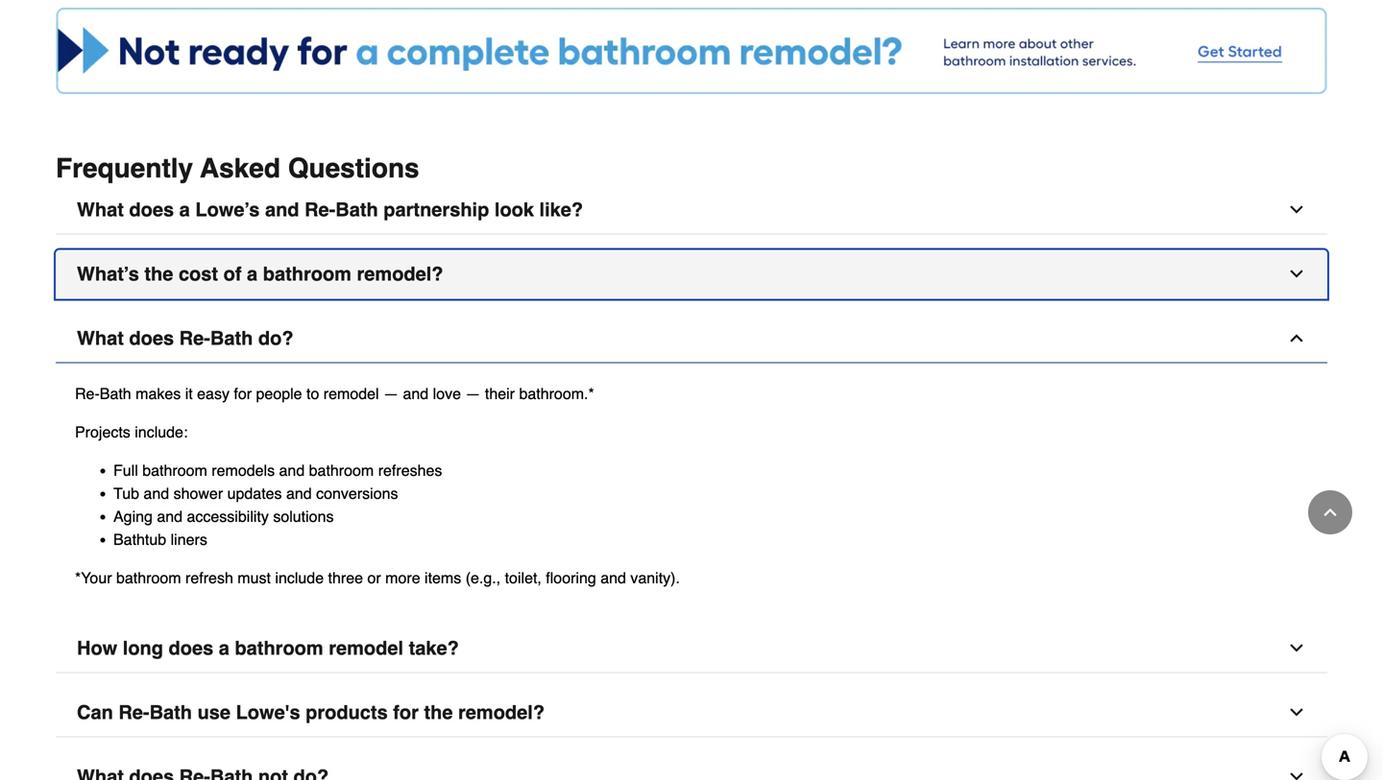 Task type: vqa. For each thing, say whether or not it's contained in the screenshot.
What's the cost of a bathroom remodel?
yes



Task type: locate. For each thing, give the bounding box(es) containing it.
what inside what does re-bath do? button
[[77, 328, 124, 350]]

the down take?
[[424, 702, 453, 724]]

tub
[[113, 485, 139, 503]]

remodel up products
[[329, 638, 403, 660]]

1 vertical spatial the
[[424, 702, 453, 724]]

a
[[179, 199, 190, 221], [247, 263, 258, 285], [219, 638, 229, 660]]

1 horizontal spatial a
[[219, 638, 229, 660]]

aging
[[113, 508, 153, 526]]

0 horizontal spatial the
[[144, 263, 173, 285]]

easy
[[197, 385, 230, 403]]

bath
[[336, 199, 378, 221], [210, 328, 253, 350], [100, 385, 131, 403], [149, 702, 192, 724]]

frequently
[[56, 153, 193, 184]]

bathroom
[[263, 263, 352, 285], [142, 462, 207, 480], [309, 462, 374, 480], [116, 570, 181, 588], [235, 638, 323, 660]]

more
[[385, 570, 420, 588]]

accessibility
[[187, 508, 269, 526]]

of
[[223, 263, 242, 285]]

shower
[[173, 485, 223, 503]]

0 vertical spatial remodel
[[324, 385, 379, 403]]

chevron down image inside how long does a bathroom remodel take? button
[[1287, 639, 1306, 659]]

can re-bath use lowe's products for the remodel?
[[77, 702, 545, 724]]

and right lowe's
[[265, 199, 299, 221]]

makes
[[136, 385, 181, 403]]

can re-bath use lowe's products for the remodel? button
[[56, 689, 1328, 738]]

take?
[[409, 638, 459, 660]]

and left love
[[403, 385, 429, 403]]

bathroom up the shower
[[142, 462, 207, 480]]

—
[[383, 385, 399, 403], [465, 385, 481, 403]]

remodel? down take?
[[458, 702, 545, 724]]

a up use
[[219, 638, 229, 660]]

0 vertical spatial what
[[77, 199, 124, 221]]

like?
[[539, 199, 583, 221]]

1 vertical spatial does
[[129, 328, 174, 350]]

re-
[[305, 199, 336, 221], [179, 328, 210, 350], [75, 385, 100, 403], [118, 702, 149, 724]]

0 vertical spatial remodel?
[[357, 263, 443, 285]]

people
[[256, 385, 302, 403]]

what for what does re-bath do?
[[77, 328, 124, 350]]

1 horizontal spatial the
[[424, 702, 453, 724]]

0 horizontal spatial remodel?
[[357, 263, 443, 285]]

or
[[367, 570, 381, 588]]

remodel? down partnership at the left top
[[357, 263, 443, 285]]

— right love
[[465, 385, 481, 403]]

1 horizontal spatial remodel?
[[458, 702, 545, 724]]

0 horizontal spatial for
[[234, 385, 252, 403]]

chevron down image inside what's the cost of a bathroom remodel? button
[[1287, 265, 1306, 284]]

the
[[144, 263, 173, 285], [424, 702, 453, 724]]

a right of
[[247, 263, 258, 285]]

the left the cost
[[144, 263, 173, 285]]

0 vertical spatial does
[[129, 199, 174, 221]]

bathroom up lowe's on the bottom of page
[[235, 638, 323, 660]]

include
[[275, 570, 324, 588]]

and
[[265, 199, 299, 221], [403, 385, 429, 403], [279, 462, 305, 480], [144, 485, 169, 503], [286, 485, 312, 503], [157, 508, 183, 526], [601, 570, 626, 588]]

liners
[[171, 531, 207, 549]]

does right long
[[169, 638, 213, 660]]

bathroom up conversions
[[309, 462, 374, 480]]

how
[[77, 638, 117, 660]]

3 chevron down image from the top
[[1287, 639, 1306, 659]]

must
[[238, 570, 271, 588]]

chevron down image
[[1287, 200, 1306, 220], [1287, 265, 1306, 284], [1287, 639, 1306, 659], [1287, 768, 1306, 781]]

remodels
[[212, 462, 275, 480]]

long
[[123, 638, 163, 660]]

three
[[328, 570, 363, 588]]

what does a lowe's and re-bath partnership look like? button
[[56, 186, 1328, 235]]

updates
[[227, 485, 282, 503]]

chevron down image for what's the cost of a bathroom remodel?
[[1287, 265, 1306, 284]]

— left love
[[383, 385, 399, 403]]

what does a lowe's and re-bath partnership look like?
[[77, 199, 583, 221]]

0 vertical spatial the
[[144, 263, 173, 285]]

what does re-bath do?
[[77, 328, 294, 350]]

a left lowe's
[[179, 199, 190, 221]]

remodel? inside what's the cost of a bathroom remodel? button
[[357, 263, 443, 285]]

what down what's
[[77, 328, 124, 350]]

remodel
[[324, 385, 379, 403], [329, 638, 403, 660]]

for
[[234, 385, 252, 403], [393, 702, 419, 724]]

remodel?
[[357, 263, 443, 285], [458, 702, 545, 724]]

does for a
[[129, 199, 174, 221]]

chevron down image inside what does a lowe's and re-bath partnership look like? button
[[1287, 200, 1306, 220]]

2 chevron down image from the top
[[1287, 265, 1306, 284]]

1 vertical spatial what
[[77, 328, 124, 350]]

what down frequently
[[77, 199, 124, 221]]

products
[[306, 702, 388, 724]]

1 horizontal spatial for
[[393, 702, 419, 724]]

vanity).
[[630, 570, 680, 588]]

chevron down image for how long does a bathroom remodel take?
[[1287, 639, 1306, 659]]

refresh
[[185, 570, 233, 588]]

and inside button
[[265, 199, 299, 221]]

full bathroom remodels and bathroom refreshes tub and shower updates and conversions aging and accessibility solutions bathtub liners
[[113, 462, 442, 549]]

1 horizontal spatial —
[[465, 385, 481, 403]]

remodel right to
[[324, 385, 379, 403]]

projects include:
[[75, 424, 188, 442]]

1 vertical spatial for
[[393, 702, 419, 724]]

does down frequently
[[129, 199, 174, 221]]

for right easy
[[234, 385, 252, 403]]

for right products
[[393, 702, 419, 724]]

toilet,
[[505, 570, 542, 588]]

how long does a bathroom remodel take?
[[77, 638, 459, 660]]

0 vertical spatial a
[[179, 199, 190, 221]]

does for re-
[[129, 328, 174, 350]]

and up liners at the left bottom of page
[[157, 508, 183, 526]]

1 vertical spatial remodel?
[[458, 702, 545, 724]]

love
[[433, 385, 461, 403]]

what inside what does a lowe's and re-bath partnership look like? button
[[77, 199, 124, 221]]

1 what from the top
[[77, 199, 124, 221]]

their
[[485, 385, 515, 403]]

0 horizontal spatial —
[[383, 385, 399, 403]]

full
[[113, 462, 138, 480]]

1 chevron down image from the top
[[1287, 200, 1306, 220]]

re- up projects
[[75, 385, 100, 403]]

1 vertical spatial remodel
[[329, 638, 403, 660]]

does up the makes
[[129, 328, 174, 350]]

2 horizontal spatial a
[[247, 263, 258, 285]]

2 — from the left
[[465, 385, 481, 403]]

bathtub
[[113, 531, 166, 549]]

what
[[77, 199, 124, 221], [77, 328, 124, 350]]

look
[[495, 199, 534, 221]]

2 what from the top
[[77, 328, 124, 350]]

chevron up image
[[1321, 503, 1340, 523]]

does
[[129, 199, 174, 221], [129, 328, 174, 350], [169, 638, 213, 660]]



Task type: describe. For each thing, give the bounding box(es) containing it.
remodel inside how long does a bathroom remodel take? button
[[329, 638, 403, 660]]

1 — from the left
[[383, 385, 399, 403]]

chevron down image for what does a lowe's and re-bath partnership look like?
[[1287, 200, 1306, 220]]

include:
[[135, 424, 188, 442]]

re- down questions
[[305, 199, 336, 221]]

lowe's
[[236, 702, 300, 724]]

chevron up image
[[1287, 329, 1306, 348]]

bath up projects
[[100, 385, 131, 403]]

remodel? inside button
[[458, 702, 545, 724]]

can
[[77, 702, 113, 724]]

flooring
[[546, 570, 596, 588]]

bathroom down what does a lowe's and re-bath partnership look like?
[[263, 263, 352, 285]]

and right tub
[[144, 485, 169, 503]]

4 chevron down image from the top
[[1287, 768, 1306, 781]]

items
[[425, 570, 461, 588]]

(e.g.,
[[466, 570, 501, 588]]

scroll to top element
[[1308, 491, 1353, 535]]

0 horizontal spatial a
[[179, 199, 190, 221]]

what does re-bath do? button
[[56, 315, 1328, 364]]

to
[[306, 385, 319, 403]]

*your bathroom refresh must include three or more items (e.g., toilet, flooring and vanity).
[[75, 570, 680, 588]]

what's the cost of a bathroom remodel?
[[77, 263, 443, 285]]

1 vertical spatial a
[[247, 263, 258, 285]]

refreshes
[[378, 462, 442, 480]]

bathroom down bathtub
[[116, 570, 181, 588]]

and left vanity).
[[601, 570, 626, 588]]

and up solutions
[[286, 485, 312, 503]]

what's the cost of a bathroom remodel? button
[[56, 250, 1328, 299]]

how long does a bathroom remodel take? button
[[56, 625, 1328, 674]]

partnership
[[384, 199, 489, 221]]

what for what does a lowe's and re-bath partnership look like?
[[77, 199, 124, 221]]

cost
[[179, 263, 218, 285]]

conversions
[[316, 485, 398, 503]]

use
[[197, 702, 231, 724]]

re- up it
[[179, 328, 210, 350]]

solutions
[[273, 508, 334, 526]]

lowe's
[[195, 199, 260, 221]]

asked
[[200, 153, 280, 184]]

what's
[[77, 263, 139, 285]]

projects
[[75, 424, 130, 442]]

bathroom.*
[[519, 385, 594, 403]]

re- right can
[[118, 702, 149, 724]]

questions
[[288, 153, 419, 184]]

re-bath makes it easy for people to remodel — and love — their bathroom.*
[[75, 385, 594, 403]]

it
[[185, 385, 193, 403]]

bath left use
[[149, 702, 192, 724]]

2 vertical spatial does
[[169, 638, 213, 660]]

chevron down image
[[1287, 704, 1306, 723]]

bath left do? at top
[[210, 328, 253, 350]]

bath down questions
[[336, 199, 378, 221]]

not ready for a complete bathroom remodel? learn more about other bathroom installation services. image
[[56, 7, 1328, 94]]

frequently asked questions
[[56, 153, 419, 184]]

*your
[[75, 570, 112, 588]]

0 vertical spatial for
[[234, 385, 252, 403]]

for inside button
[[393, 702, 419, 724]]

2 vertical spatial a
[[219, 638, 229, 660]]

do?
[[258, 328, 294, 350]]

and up updates
[[279, 462, 305, 480]]



